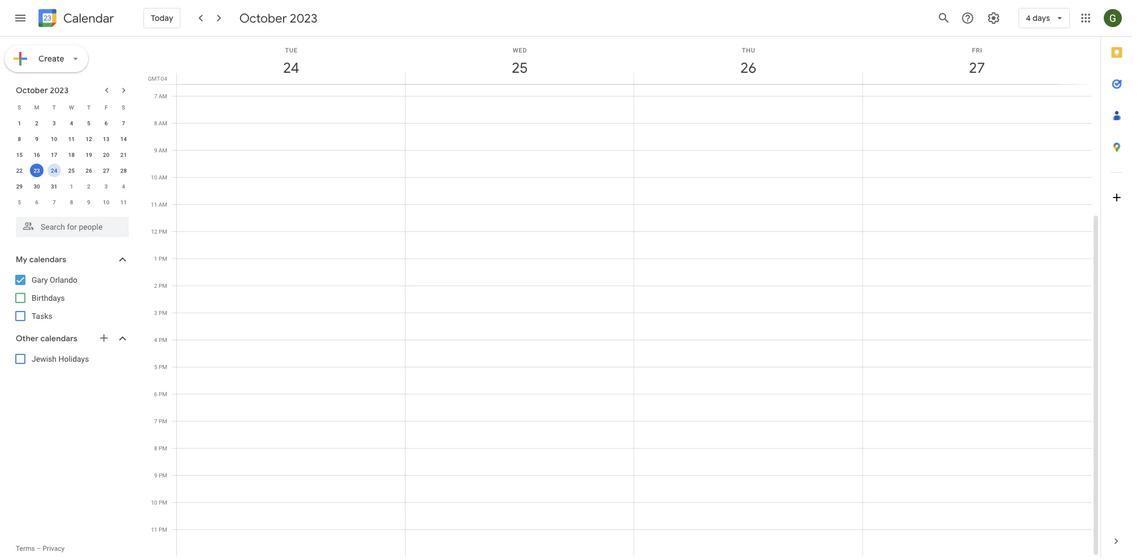 Task type: vqa. For each thing, say whether or not it's contained in the screenshot.
DISCARD UNSAVED CHANGES?
no



Task type: describe. For each thing, give the bounding box(es) containing it.
4 days button
[[1018, 5, 1070, 32]]

gary
[[32, 275, 48, 285]]

am for 9 am
[[159, 147, 167, 154]]

row containing 5
[[11, 194, 132, 210]]

calendars for other calendars
[[40, 334, 77, 344]]

pm for 5 pm
[[159, 364, 167, 371]]

5 pm
[[154, 364, 167, 371]]

am for 7 am
[[159, 93, 167, 99]]

1 horizontal spatial october
[[239, 10, 287, 26]]

26 inside october 2023 grid
[[86, 167, 92, 174]]

26 link
[[735, 55, 761, 81]]

7 am
[[154, 93, 167, 99]]

1 for november 1 element
[[70, 183, 73, 190]]

7 for november 7 element
[[52, 199, 56, 206]]

5 for 5 pm
[[154, 364, 157, 371]]

21
[[120, 151, 127, 158]]

pm for 3 pm
[[159, 310, 167, 316]]

jewish
[[32, 354, 56, 364]]

1 vertical spatial 2023
[[50, 85, 69, 95]]

31
[[51, 183, 57, 190]]

14
[[120, 136, 127, 142]]

1 vertical spatial october
[[16, 85, 48, 95]]

pm for 8 pm
[[159, 445, 167, 452]]

24 link
[[278, 55, 304, 81]]

9 pm
[[154, 472, 167, 479]]

2 for 2 pm
[[154, 282, 157, 289]]

gmt-
[[148, 75, 161, 82]]

4 for november 4 element
[[122, 183, 125, 190]]

1 pm
[[154, 255, 167, 262]]

row group containing 1
[[11, 115, 132, 210]]

13
[[103, 136, 109, 142]]

privacy
[[43, 545, 65, 553]]

holidays
[[58, 354, 89, 364]]

10 for 10 pm
[[151, 499, 157, 506]]

wed 25
[[511, 47, 527, 77]]

pm for 11 pm
[[159, 526, 167, 533]]

10 pm
[[151, 499, 167, 506]]

terms
[[16, 545, 35, 553]]

tue 24
[[282, 47, 298, 77]]

am for 8 am
[[159, 120, 167, 127]]

23
[[34, 167, 40, 174]]

days
[[1033, 13, 1050, 23]]

25 link
[[507, 55, 533, 81]]

1 for 1 pm
[[154, 255, 157, 262]]

pm for 2 pm
[[159, 282, 167, 289]]

30 element
[[30, 180, 44, 193]]

10 for 10 am
[[151, 174, 157, 181]]

november 9 element
[[82, 195, 96, 209]]

fri 27
[[968, 47, 984, 77]]

24 cell
[[45, 163, 63, 179]]

9 for november 9 element
[[87, 199, 90, 206]]

november 3 element
[[99, 180, 113, 193]]

november 1 element
[[65, 180, 78, 193]]

8 pm
[[154, 445, 167, 452]]

add other calendars image
[[98, 333, 110, 344]]

am for 11 am
[[159, 201, 167, 208]]

gary orlando
[[32, 275, 77, 285]]

my
[[16, 255, 27, 265]]

9 for 9 pm
[[154, 472, 157, 479]]

wed
[[513, 47, 527, 54]]

calendars for my calendars
[[29, 255, 66, 265]]

0 vertical spatial 1
[[18, 120, 21, 127]]

7 pm
[[154, 418, 167, 425]]

row containing 29
[[11, 179, 132, 194]]

25 column header
[[405, 37, 634, 84]]

pm for 1 pm
[[159, 255, 167, 262]]

23 cell
[[28, 163, 45, 179]]

21 element
[[117, 148, 130, 162]]

november 7 element
[[47, 195, 61, 209]]

2 t from the left
[[87, 104, 91, 111]]

1 horizontal spatial 2023
[[290, 10, 317, 26]]

27 link
[[964, 55, 990, 81]]

04
[[161, 75, 167, 82]]

12 pm
[[151, 228, 167, 235]]

28 element
[[117, 164, 130, 177]]

25 inside wed 25
[[511, 58, 527, 77]]

26 inside column header
[[740, 58, 756, 77]]

4 up 11 element
[[70, 120, 73, 127]]

7 for 7 pm
[[154, 418, 157, 425]]

other calendars button
[[2, 330, 140, 348]]

pm for 4 pm
[[159, 337, 167, 343]]

11 am
[[151, 201, 167, 208]]

3 for 3 pm
[[154, 310, 157, 316]]

11 for 11 pm
[[151, 526, 157, 533]]

0 vertical spatial 2
[[35, 120, 38, 127]]

4 for 4 pm
[[154, 337, 157, 343]]

17
[[51, 151, 57, 158]]

9 up 16 element
[[35, 136, 38, 142]]

2 s from the left
[[122, 104, 125, 111]]

24 element
[[47, 164, 61, 177]]

november 8 element
[[65, 195, 78, 209]]

jewish holidays
[[32, 354, 89, 364]]

row containing 1
[[11, 115, 132, 131]]

main drawer image
[[14, 11, 27, 25]]

12 for 12 pm
[[151, 228, 157, 235]]

row containing 15
[[11, 147, 132, 163]]

november 10 element
[[99, 195, 113, 209]]

24 column header
[[176, 37, 405, 84]]

privacy link
[[43, 545, 65, 553]]

23, today element
[[30, 164, 44, 177]]

create button
[[5, 45, 88, 72]]

october 2023 grid
[[11, 99, 132, 210]]

10 am
[[151, 174, 167, 181]]

birthdays
[[32, 293, 65, 303]]

1 horizontal spatial 6
[[105, 120, 108, 127]]

0 vertical spatial october 2023
[[239, 10, 317, 26]]

6 for 6 pm
[[154, 391, 157, 398]]

15
[[16, 151, 23, 158]]

9 for 9 am
[[154, 147, 157, 154]]

row containing 22
[[11, 163, 132, 179]]

31 element
[[47, 180, 61, 193]]

4 pm
[[154, 337, 167, 343]]

grid containing 24
[[145, 37, 1100, 558]]

my calendars list
[[2, 271, 140, 325]]

pm for 7 pm
[[159, 418, 167, 425]]

28
[[120, 167, 127, 174]]

0 horizontal spatial 3
[[52, 120, 56, 127]]

m
[[34, 104, 39, 111]]

am for 10 am
[[159, 174, 167, 181]]

24 inside cell
[[51, 167, 57, 174]]

calendar
[[63, 10, 114, 26]]

tue
[[285, 47, 298, 54]]

27 element
[[99, 164, 113, 177]]

row containing s
[[11, 99, 132, 115]]



Task type: locate. For each thing, give the bounding box(es) containing it.
8 down '7 pm'
[[154, 445, 157, 452]]

20 element
[[99, 148, 113, 162]]

8 for november 8 element
[[70, 199, 73, 206]]

1 vertical spatial 26
[[86, 167, 92, 174]]

25 element
[[65, 164, 78, 177]]

2 up november 9 element
[[87, 183, 90, 190]]

october
[[239, 10, 287, 26], [16, 85, 48, 95]]

october 2023 up m
[[16, 85, 69, 95]]

1 vertical spatial 24
[[51, 167, 57, 174]]

0 vertical spatial 27
[[968, 58, 984, 77]]

5 pm from the top
[[159, 337, 167, 343]]

27
[[968, 58, 984, 77], [103, 167, 109, 174]]

7 up '14' element at the top left of page
[[122, 120, 125, 127]]

gmt-04
[[148, 75, 167, 82]]

0 vertical spatial 6
[[105, 120, 108, 127]]

24 down "tue"
[[282, 58, 298, 77]]

2 horizontal spatial 2
[[154, 282, 157, 289]]

10 inside 10 "element"
[[51, 136, 57, 142]]

2 vertical spatial 5
[[154, 364, 157, 371]]

0 horizontal spatial 25
[[68, 167, 75, 174]]

thu 26
[[740, 47, 756, 77]]

pm down the "9 pm"
[[159, 499, 167, 506]]

3 up 10 "element"
[[52, 120, 56, 127]]

1 s from the left
[[18, 104, 21, 111]]

0 horizontal spatial 5
[[18, 199, 21, 206]]

2 vertical spatial 2
[[154, 282, 157, 289]]

4 pm from the top
[[159, 310, 167, 316]]

calendars inside dropdown button
[[40, 334, 77, 344]]

0 horizontal spatial t
[[52, 104, 56, 111]]

30
[[34, 183, 40, 190]]

6 pm from the top
[[159, 364, 167, 371]]

18 element
[[65, 148, 78, 162]]

1 vertical spatial 5
[[18, 199, 21, 206]]

1 vertical spatial calendars
[[40, 334, 77, 344]]

25 down 18
[[68, 167, 75, 174]]

pm for 9 pm
[[159, 472, 167, 479]]

2 for "november 2" element
[[87, 183, 90, 190]]

2 pm from the top
[[159, 255, 167, 262]]

1 horizontal spatial t
[[87, 104, 91, 111]]

1 horizontal spatial 1
[[70, 183, 73, 190]]

1 inside grid
[[154, 255, 157, 262]]

12 element
[[82, 132, 96, 146]]

1 horizontal spatial 5
[[87, 120, 90, 127]]

0 vertical spatial october
[[239, 10, 287, 26]]

6 for november 6 element at the top left of page
[[35, 199, 38, 206]]

2 horizontal spatial 1
[[154, 255, 157, 262]]

25
[[511, 58, 527, 77], [68, 167, 75, 174]]

0 vertical spatial 26
[[740, 58, 756, 77]]

8 up 15 element
[[18, 136, 21, 142]]

12 down 11 am
[[151, 228, 157, 235]]

tasks
[[32, 312, 52, 321]]

15 element
[[13, 148, 26, 162]]

9 up 10 am
[[154, 147, 157, 154]]

1 horizontal spatial 25
[[511, 58, 527, 77]]

0 horizontal spatial 2023
[[50, 85, 69, 95]]

11 down november 4 element
[[120, 199, 127, 206]]

13 element
[[99, 132, 113, 146]]

pm down 8 pm
[[159, 472, 167, 479]]

10 up 11 pm
[[151, 499, 157, 506]]

11 pm
[[151, 526, 167, 533]]

fri
[[972, 47, 982, 54]]

2 vertical spatial 1
[[154, 255, 157, 262]]

4 left days at the right top
[[1026, 13, 1031, 23]]

pm up 6 pm
[[159, 364, 167, 371]]

3 up november 10 element
[[105, 183, 108, 190]]

1 pm from the top
[[159, 228, 167, 235]]

10 element
[[47, 132, 61, 146]]

16 element
[[30, 148, 44, 162]]

s left m
[[18, 104, 21, 111]]

november 2 element
[[82, 180, 96, 193]]

row
[[11, 99, 132, 115], [11, 115, 132, 131], [11, 131, 132, 147], [11, 147, 132, 163], [11, 163, 132, 179], [11, 179, 132, 194], [11, 194, 132, 210]]

5 for "november 5" 'element'
[[18, 199, 21, 206]]

7 down 31 element
[[52, 199, 56, 206]]

5 down 29 element
[[18, 199, 21, 206]]

0 horizontal spatial 2
[[35, 120, 38, 127]]

0 horizontal spatial october 2023
[[16, 85, 69, 95]]

18
[[68, 151, 75, 158]]

7 down gmt-
[[154, 93, 157, 99]]

8 inside november 8 element
[[70, 199, 73, 206]]

4 am from the top
[[159, 174, 167, 181]]

10
[[51, 136, 57, 142], [151, 174, 157, 181], [103, 199, 109, 206], [151, 499, 157, 506]]

2 horizontal spatial 3
[[154, 310, 157, 316]]

my calendars
[[16, 255, 66, 265]]

grid
[[145, 37, 1100, 558]]

5 inside 'element'
[[18, 199, 21, 206]]

10 inside november 10 element
[[103, 199, 109, 206]]

26
[[740, 58, 756, 77], [86, 167, 92, 174]]

row down 25 element
[[11, 179, 132, 194]]

5 inside grid
[[154, 364, 157, 371]]

10 for 10 "element"
[[51, 136, 57, 142]]

0 vertical spatial 2023
[[290, 10, 317, 26]]

11 for 11 element
[[68, 136, 75, 142]]

3
[[52, 120, 56, 127], [105, 183, 108, 190], [154, 310, 157, 316]]

row down w
[[11, 115, 132, 131]]

7 for 7 am
[[154, 93, 157, 99]]

0 horizontal spatial 24
[[51, 167, 57, 174]]

pm up 2 pm
[[159, 255, 167, 262]]

2 row from the top
[[11, 115, 132, 131]]

7
[[154, 93, 157, 99], [122, 120, 125, 127], [52, 199, 56, 206], [154, 418, 157, 425]]

14 element
[[117, 132, 130, 146]]

terms link
[[16, 545, 35, 553]]

november 6 element
[[30, 195, 44, 209]]

1 horizontal spatial s
[[122, 104, 125, 111]]

1 vertical spatial 6
[[35, 199, 38, 206]]

26 down the thu
[[740, 58, 756, 77]]

27 down 20
[[103, 167, 109, 174]]

3 am from the top
[[159, 147, 167, 154]]

t left w
[[52, 104, 56, 111]]

t
[[52, 104, 56, 111], [87, 104, 91, 111]]

24 inside column header
[[282, 58, 298, 77]]

pm down "3 pm"
[[159, 337, 167, 343]]

16
[[34, 151, 40, 158]]

am down 9 am
[[159, 174, 167, 181]]

24 down 17 in the left top of the page
[[51, 167, 57, 174]]

create
[[38, 54, 64, 64]]

0 vertical spatial 3
[[52, 120, 56, 127]]

t left f
[[87, 104, 91, 111]]

3 row from the top
[[11, 131, 132, 147]]

calendars up jewish holidays
[[40, 334, 77, 344]]

1 horizontal spatial 24
[[282, 58, 298, 77]]

october up m
[[16, 85, 48, 95]]

5 row from the top
[[11, 163, 132, 179]]

8
[[154, 120, 157, 127], [18, 136, 21, 142], [70, 199, 73, 206], [154, 445, 157, 452]]

1 down 12 pm
[[154, 255, 157, 262]]

support image
[[961, 11, 974, 25]]

6 up the 13 element
[[105, 120, 108, 127]]

10 up 11 am
[[151, 174, 157, 181]]

2023 down create
[[50, 85, 69, 95]]

s right f
[[122, 104, 125, 111]]

11 down 10 pm
[[151, 526, 157, 533]]

1 down 25 element
[[70, 183, 73, 190]]

11 down 10 am
[[151, 201, 157, 208]]

5 up 6 pm
[[154, 364, 157, 371]]

2 pm
[[154, 282, 167, 289]]

7 pm from the top
[[159, 391, 167, 398]]

0 horizontal spatial s
[[18, 104, 21, 111]]

0 horizontal spatial october
[[16, 85, 48, 95]]

19 element
[[82, 148, 96, 162]]

october up "tue"
[[239, 10, 287, 26]]

row up 11 element
[[11, 99, 132, 115]]

today button
[[143, 5, 181, 32]]

20
[[103, 151, 109, 158]]

2
[[35, 120, 38, 127], [87, 183, 90, 190], [154, 282, 157, 289]]

today
[[151, 13, 173, 23]]

27 inside row
[[103, 167, 109, 174]]

calendars
[[29, 255, 66, 265], [40, 334, 77, 344]]

pm down 6 pm
[[159, 418, 167, 425]]

8 for 8 am
[[154, 120, 157, 127]]

19
[[86, 151, 92, 158]]

row group
[[11, 115, 132, 210]]

1 horizontal spatial 3
[[105, 183, 108, 190]]

10 for november 10 element
[[103, 199, 109, 206]]

11 pm from the top
[[159, 499, 167, 506]]

pm up 1 pm at top left
[[159, 228, 167, 235]]

8 for 8 pm
[[154, 445, 157, 452]]

9 am
[[154, 147, 167, 154]]

26 down 19
[[86, 167, 92, 174]]

1 horizontal spatial 26
[[740, 58, 756, 77]]

6 up '7 pm'
[[154, 391, 157, 398]]

8 down november 1 element
[[70, 199, 73, 206]]

1 horizontal spatial 12
[[151, 228, 157, 235]]

thu
[[742, 47, 755, 54]]

am
[[159, 93, 167, 99], [159, 120, 167, 127], [159, 147, 167, 154], [159, 174, 167, 181], [159, 201, 167, 208]]

0 vertical spatial 5
[[87, 120, 90, 127]]

1 horizontal spatial 27
[[968, 58, 984, 77]]

22 element
[[13, 164, 26, 177]]

7 row from the top
[[11, 194, 132, 210]]

8 up 9 am
[[154, 120, 157, 127]]

0 horizontal spatial 6
[[35, 199, 38, 206]]

calendar heading
[[61, 10, 114, 26]]

row down november 1 element
[[11, 194, 132, 210]]

pm for 12 pm
[[159, 228, 167, 235]]

pm down '7 pm'
[[159, 445, 167, 452]]

1 horizontal spatial october 2023
[[239, 10, 317, 26]]

25 inside october 2023 grid
[[68, 167, 75, 174]]

9 pm from the top
[[159, 445, 167, 452]]

pm down 10 pm
[[159, 526, 167, 533]]

f
[[105, 104, 108, 111]]

27 column header
[[862, 37, 1091, 84]]

calendars up gary orlando
[[29, 255, 66, 265]]

row containing 8
[[11, 131, 132, 147]]

1 vertical spatial 3
[[105, 183, 108, 190]]

3 up 4 pm
[[154, 310, 157, 316]]

10 down november 3 element
[[103, 199, 109, 206]]

22
[[16, 167, 23, 174]]

pm for 10 pm
[[159, 499, 167, 506]]

0 horizontal spatial 26
[[86, 167, 92, 174]]

4 inside dropdown button
[[1026, 13, 1031, 23]]

1 up 15 element
[[18, 120, 21, 127]]

1 vertical spatial october 2023
[[16, 85, 69, 95]]

am up 12 pm
[[159, 201, 167, 208]]

pm
[[159, 228, 167, 235], [159, 255, 167, 262], [159, 282, 167, 289], [159, 310, 167, 316], [159, 337, 167, 343], [159, 364, 167, 371], [159, 391, 167, 398], [159, 418, 167, 425], [159, 445, 167, 452], [159, 472, 167, 479], [159, 499, 167, 506], [159, 526, 167, 533]]

other calendars
[[16, 334, 77, 344]]

17 element
[[47, 148, 61, 162]]

25 down wed
[[511, 58, 527, 77]]

5 am from the top
[[159, 201, 167, 208]]

27 down fri at top right
[[968, 58, 984, 77]]

1 t from the left
[[52, 104, 56, 111]]

1 vertical spatial 1
[[70, 183, 73, 190]]

october 2023
[[239, 10, 317, 26], [16, 85, 69, 95]]

0 vertical spatial calendars
[[29, 255, 66, 265]]

11 for 11 am
[[151, 201, 157, 208]]

pm up "3 pm"
[[159, 282, 167, 289]]

2023 up "tue"
[[290, 10, 317, 26]]

9 down "november 2" element
[[87, 199, 90, 206]]

2023
[[290, 10, 317, 26], [50, 85, 69, 95]]

row down 11 element
[[11, 147, 132, 163]]

calendars inside dropdown button
[[29, 255, 66, 265]]

1 horizontal spatial 2
[[87, 183, 90, 190]]

12 inside grid
[[151, 228, 157, 235]]

3 pm from the top
[[159, 282, 167, 289]]

4 down 28 element
[[122, 183, 125, 190]]

october 2023 up "tue"
[[239, 10, 317, 26]]

tab list
[[1101, 37, 1132, 526]]

None search field
[[0, 212, 140, 237]]

4
[[1026, 13, 1031, 23], [70, 120, 73, 127], [122, 183, 125, 190], [154, 337, 157, 343]]

0 vertical spatial 25
[[511, 58, 527, 77]]

12 for 12
[[86, 136, 92, 142]]

26 column header
[[634, 37, 863, 84]]

am down 04 at the top of the page
[[159, 93, 167, 99]]

5 up 12 element
[[87, 120, 90, 127]]

11 for november 11 "element"
[[120, 199, 127, 206]]

4 row from the top
[[11, 147, 132, 163]]

6 down 30 "element"
[[35, 199, 38, 206]]

7 down 6 pm
[[154, 418, 157, 425]]

27 inside column header
[[968, 58, 984, 77]]

0 horizontal spatial 1
[[18, 120, 21, 127]]

0 horizontal spatial 12
[[86, 136, 92, 142]]

Search for people text field
[[23, 217, 122, 237]]

6 pm
[[154, 391, 167, 398]]

2 horizontal spatial 5
[[154, 364, 157, 371]]

calendar element
[[36, 7, 114, 32]]

3 for november 3 element
[[105, 183, 108, 190]]

settings menu image
[[987, 11, 1000, 25]]

6 row from the top
[[11, 179, 132, 194]]

6
[[105, 120, 108, 127], [35, 199, 38, 206], [154, 391, 157, 398]]

8 pm from the top
[[159, 418, 167, 425]]

1
[[18, 120, 21, 127], [70, 183, 73, 190], [154, 255, 157, 262]]

11 inside "element"
[[120, 199, 127, 206]]

0 vertical spatial 24
[[282, 58, 298, 77]]

2 vertical spatial 6
[[154, 391, 157, 398]]

11
[[68, 136, 75, 142], [120, 199, 127, 206], [151, 201, 157, 208], [151, 526, 157, 533]]

2 vertical spatial 3
[[154, 310, 157, 316]]

9 up 10 pm
[[154, 472, 157, 479]]

2 am from the top
[[159, 120, 167, 127]]

1 am from the top
[[159, 93, 167, 99]]

pm for 6 pm
[[159, 391, 167, 398]]

4 days
[[1026, 13, 1050, 23]]

12 pm from the top
[[159, 526, 167, 533]]

3 pm
[[154, 310, 167, 316]]

1 row from the top
[[11, 99, 132, 115]]

1 vertical spatial 12
[[151, 228, 157, 235]]

w
[[69, 104, 74, 111]]

2 horizontal spatial 6
[[154, 391, 157, 398]]

10 up 17 in the left top of the page
[[51, 136, 57, 142]]

my calendars button
[[2, 251, 140, 269]]

4 for 4 days
[[1026, 13, 1031, 23]]

12 inside row
[[86, 136, 92, 142]]

12 up 19
[[86, 136, 92, 142]]

pm up 4 pm
[[159, 310, 167, 316]]

orlando
[[50, 275, 77, 285]]

am up 9 am
[[159, 120, 167, 127]]

1 vertical spatial 25
[[68, 167, 75, 174]]

4 up 5 pm
[[154, 337, 157, 343]]

am down 8 am
[[159, 147, 167, 154]]

terms – privacy
[[16, 545, 65, 553]]

3 inside november 3 element
[[105, 183, 108, 190]]

row up "18" element
[[11, 131, 132, 147]]

row down "18" element
[[11, 163, 132, 179]]

pm up '7 pm'
[[159, 391, 167, 398]]

29
[[16, 183, 23, 190]]

s
[[18, 104, 21, 111], [122, 104, 125, 111]]

0 horizontal spatial 27
[[103, 167, 109, 174]]

november 5 element
[[13, 195, 26, 209]]

2 up "3 pm"
[[154, 282, 157, 289]]

november 4 element
[[117, 180, 130, 193]]

1 vertical spatial 27
[[103, 167, 109, 174]]

10 pm from the top
[[159, 472, 167, 479]]

8 am
[[154, 120, 167, 127]]

12
[[86, 136, 92, 142], [151, 228, 157, 235]]

1 vertical spatial 2
[[87, 183, 90, 190]]

11 up 18
[[68, 136, 75, 142]]

11 element
[[65, 132, 78, 146]]

–
[[37, 545, 41, 553]]

29 element
[[13, 180, 26, 193]]

november 11 element
[[117, 195, 130, 209]]

0 vertical spatial 12
[[86, 136, 92, 142]]

26 element
[[82, 164, 96, 177]]

5
[[87, 120, 90, 127], [18, 199, 21, 206], [154, 364, 157, 371]]

other
[[16, 334, 38, 344]]

24
[[282, 58, 298, 77], [51, 167, 57, 174]]

2 down m
[[35, 120, 38, 127]]



